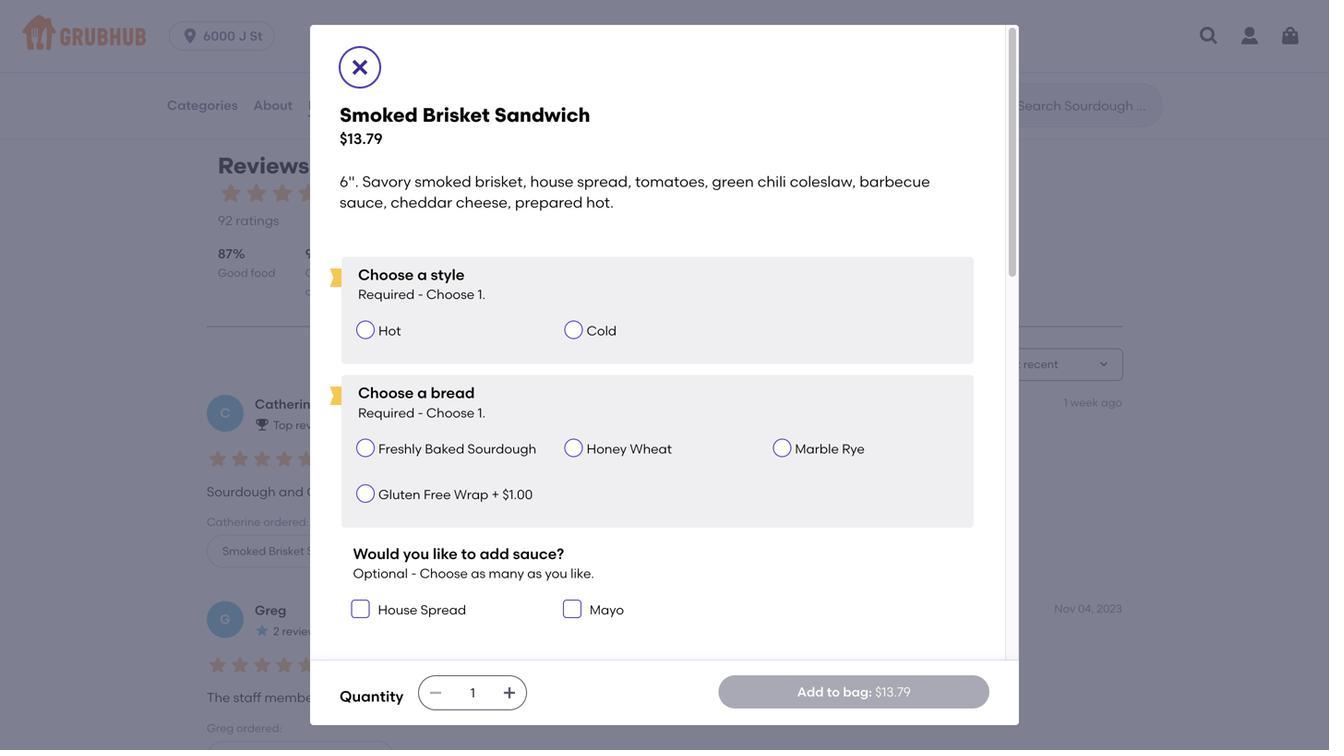 Task type: locate. For each thing, give the bounding box(es) containing it.
plus icon image
[[367, 546, 378, 557]]

0 vertical spatial sandwich
[[494, 103, 590, 127]]

smoked
[[415, 173, 471, 191]]

reviews up for
[[308, 97, 360, 113]]

&
[[479, 152, 496, 179]]

- inside 'would you like to add sauce? optional - choose as many as you like.'
[[411, 566, 417, 582]]

reviews
[[308, 97, 360, 113], [218, 152, 309, 179]]

0 horizontal spatial $3.49 delivery
[[523, 11, 594, 24]]

svg image
[[567, 604, 578, 615], [502, 686, 517, 701]]

1 horizontal spatial the
[[657, 690, 681, 706]]

brisket down 'catherine  ordered:'
[[269, 544, 304, 558]]

c
[[220, 405, 230, 421]]

1 vertical spatial great
[[743, 690, 778, 706]]

1 vertical spatial catherine
[[207, 516, 261, 529]]

smoked
[[340, 103, 418, 127], [222, 544, 266, 558]]

2 required from the top
[[358, 405, 415, 421]]

honey
[[587, 441, 627, 457]]

to
[[461, 545, 476, 563], [827, 684, 840, 700], [442, 690, 455, 706]]

1 vertical spatial a
[[417, 384, 427, 402]]

1 horizontal spatial $13.79
[[875, 684, 911, 700]]

1 the from the left
[[207, 690, 230, 706]]

- inside "choose a style required - choose 1."
[[418, 287, 423, 302]]

1 horizontal spatial $3.49
[[853, 11, 880, 24]]

0 vertical spatial -
[[418, 287, 423, 302]]

1 vertical spatial food
[[435, 484, 464, 500]]

0 horizontal spatial the
[[207, 690, 230, 706]]

1 vertical spatial greg
[[207, 722, 234, 735]]

wrap
[[454, 487, 488, 502]]

order
[[393, 285, 422, 298], [524, 690, 557, 706], [891, 690, 925, 706]]

choose up freshly
[[358, 384, 414, 402]]

smoked down 'catherine  ordered:'
[[222, 544, 266, 558]]

1. up freshly baked sourdough
[[478, 405, 485, 421]]

- for bread
[[418, 405, 423, 421]]

food right wonderful.
[[684, 690, 712, 706]]

1 vertical spatial required
[[358, 405, 415, 421]]

choose down bread
[[426, 405, 475, 421]]

st
[[250, 28, 263, 44]]

food right good
[[251, 266, 275, 280]]

1 vertical spatial ordered:
[[236, 722, 282, 735]]

0 vertical spatial smoked
[[340, 103, 418, 127]]

sauce?
[[513, 545, 564, 563]]

0 vertical spatial brisket
[[422, 103, 490, 127]]

sourdough for baked
[[468, 441, 536, 457]]

92 ratings
[[218, 213, 279, 228]]

1 vertical spatial reviews
[[218, 152, 309, 179]]

2 as from the left
[[527, 566, 542, 582]]

2 1. from the top
[[478, 405, 485, 421]]

sandwich up the co
[[494, 103, 590, 127]]

cheese,
[[456, 193, 511, 211]]

- inside choose a bread required - choose 1.
[[418, 405, 423, 421]]

1 vertical spatial sandwich
[[307, 544, 360, 558]]

barbecue
[[860, 173, 930, 191]]

staff
[[233, 690, 261, 706]]

you left like
[[403, 545, 429, 563]]

0 horizontal spatial and
[[279, 484, 304, 500]]

1 $3.49 delivery from the left
[[523, 11, 594, 24]]

0 horizontal spatial ratings
[[236, 213, 279, 228]]

1 vertical spatial 1.
[[478, 405, 485, 421]]

1 1. from the top
[[478, 287, 485, 302]]

svg image
[[1198, 25, 1220, 47], [1279, 25, 1301, 47], [181, 27, 199, 45], [349, 56, 371, 78], [355, 604, 366, 615], [428, 686, 443, 701]]

star icon image
[[218, 181, 244, 206], [244, 181, 270, 206], [270, 181, 295, 206], [295, 181, 321, 206], [321, 181, 347, 206], [321, 181, 347, 206], [207, 448, 229, 470], [229, 448, 251, 470], [251, 448, 273, 470], [273, 448, 295, 470], [295, 448, 318, 470], [255, 624, 270, 638], [207, 654, 229, 677], [229, 654, 251, 677], [251, 654, 273, 677], [273, 654, 295, 677], [295, 654, 318, 677]]

$13.79 inside smoked brisket sandwich $13.79
[[340, 130, 383, 148]]

- right optional
[[411, 566, 417, 582]]

sourdough up cheddar
[[352, 152, 473, 179]]

week
[[1070, 396, 1098, 409]]

greg
[[255, 603, 286, 618], [207, 722, 234, 735]]

1. inside "choose a style required - choose 1."
[[478, 287, 485, 302]]

smoked inside button
[[222, 544, 266, 558]]

the left staff
[[207, 690, 230, 706]]

the right wonderful.
[[657, 690, 681, 706]]

1 horizontal spatial greg
[[255, 603, 286, 618]]

catherine up top
[[255, 396, 318, 412]]

reviews
[[282, 625, 322, 638]]

the staff member that contacted me to clarify our order was wonderful. the food was great and would gladly order here again.
[[207, 690, 999, 706]]

sort
[[933, 358, 954, 371]]

brisket inside smoked brisket sandwich $13.79
[[422, 103, 490, 127]]

-
[[418, 287, 423, 302], [418, 405, 423, 421], [411, 566, 417, 582]]

1 vertical spatial -
[[418, 405, 423, 421]]

0 horizontal spatial order
[[393, 285, 422, 298]]

as down sauce?
[[527, 566, 542, 582]]

1 horizontal spatial ratings
[[433, 14, 477, 30]]

spread
[[421, 602, 466, 618]]

ordered: up smoked brisket sandwich
[[263, 516, 309, 529]]

would
[[809, 690, 846, 706]]

contacted
[[350, 690, 416, 706]]

1 vertical spatial $13.79
[[875, 684, 911, 700]]

food down baked
[[435, 484, 464, 500]]

0 horizontal spatial brisket
[[269, 544, 304, 558]]

was left add
[[716, 690, 740, 706]]

add
[[480, 545, 509, 563]]

2 horizontal spatial order
[[891, 690, 925, 706]]

reviews up 92 ratings
[[218, 152, 309, 179]]

$13.79 right bag: on the bottom right
[[875, 684, 911, 700]]

our
[[500, 690, 521, 706]]

and
[[279, 484, 304, 500], [781, 690, 806, 706]]

$13.79
[[340, 130, 383, 148], [875, 684, 911, 700]]

smoked brisket sandwich $13.79
[[340, 103, 590, 148]]

1 horizontal spatial was
[[716, 690, 740, 706]]

a left bread
[[417, 384, 427, 402]]

0 horizontal spatial smoked
[[222, 544, 266, 558]]

time
[[324, 266, 348, 280]]

sandwich inside button
[[307, 544, 360, 558]]

1 required from the top
[[358, 287, 415, 302]]

greg up 2
[[255, 603, 286, 618]]

on
[[305, 266, 321, 280]]

great left add
[[743, 690, 778, 706]]

2 horizontal spatial ratings
[[763, 14, 806, 30]]

j
[[238, 28, 247, 44]]

0 horizontal spatial food
[[251, 266, 275, 280]]

order down correct
[[393, 285, 422, 298]]

0 vertical spatial required
[[358, 287, 415, 302]]

delivery inside 95 on time delivery
[[305, 285, 347, 298]]

house
[[530, 173, 574, 191]]

1 horizontal spatial to
[[461, 545, 476, 563]]

svg image right clarify
[[502, 686, 517, 701]]

was left wonderful.
[[561, 690, 585, 706]]

sourdough
[[352, 152, 473, 179], [468, 441, 536, 457], [207, 484, 276, 500]]

catherine for catherine  ordered:
[[207, 516, 261, 529]]

as down add
[[471, 566, 486, 582]]

nov 04, 2023
[[1054, 602, 1122, 615]]

1 vertical spatial sourdough
[[468, 441, 536, 457]]

1 horizontal spatial sandwich
[[494, 103, 590, 127]]

sandwich for smoked brisket sandwich
[[307, 544, 360, 558]]

sourdough up 'catherine  ordered:'
[[207, 484, 276, 500]]

required inside choose a bread required - choose 1.
[[358, 405, 415, 421]]

0 horizontal spatial greg
[[207, 722, 234, 735]]

by:
[[957, 358, 973, 371]]

sandwich inside smoked brisket sandwich $13.79
[[494, 103, 590, 127]]

0 vertical spatial ordered:
[[263, 516, 309, 529]]

member
[[264, 690, 318, 706]]

ratings right 16
[[433, 14, 477, 30]]

0 horizontal spatial svg image
[[502, 686, 517, 701]]

0 vertical spatial 1.
[[478, 287, 485, 302]]

2 horizontal spatial food
[[684, 690, 712, 706]]

1 horizontal spatial $3.49 delivery
[[853, 11, 924, 24]]

reviews for sourdough & co
[[218, 152, 534, 179]]

0 horizontal spatial as
[[471, 566, 486, 582]]

rye
[[842, 441, 865, 457]]

0 horizontal spatial $3.49
[[523, 11, 550, 24]]

required inside "choose a style required - choose 1."
[[358, 287, 415, 302]]

0 vertical spatial food
[[251, 266, 275, 280]]

651
[[740, 14, 760, 30]]

to right add
[[827, 684, 840, 700]]

catherine up smoked brisket sandwich
[[207, 516, 261, 529]]

1 horizontal spatial brisket
[[422, 103, 490, 127]]

brisket for smoked brisket sandwich $13.79
[[422, 103, 490, 127]]

catherine  ordered:
[[207, 516, 309, 529]]

Search Sourdough & Co  search field
[[1015, 97, 1157, 114]]

a inside choose a bread required - choose 1.
[[417, 384, 427, 402]]

1 vertical spatial and
[[781, 690, 806, 706]]

0 horizontal spatial sandwich
[[307, 544, 360, 558]]

$3.49 delivery
[[523, 11, 594, 24], [853, 11, 924, 24]]

1. right '72 correct order'
[[478, 287, 485, 302]]

brisket for smoked brisket sandwich
[[269, 544, 304, 558]]

svg image left mayo
[[567, 604, 578, 615]]

you left like. at the left of page
[[545, 566, 567, 582]]

ordered: down staff
[[236, 722, 282, 735]]

a left style on the left
[[417, 266, 427, 284]]

smoked brisket sandwich
[[222, 544, 360, 558]]

0 vertical spatial svg image
[[567, 604, 578, 615]]

hot.
[[586, 193, 614, 211]]

reviews inside button
[[308, 97, 360, 113]]

order right our at the left of the page
[[524, 690, 557, 706]]

1 horizontal spatial as
[[527, 566, 542, 582]]

2 $3.49 from the left
[[853, 11, 880, 24]]

6000 j st
[[203, 28, 263, 44]]

0 horizontal spatial $13.79
[[340, 130, 383, 148]]

- down correct
[[418, 287, 423, 302]]

brisket,
[[475, 173, 527, 191]]

greg down staff
[[207, 722, 234, 735]]

0 vertical spatial reviews
[[308, 97, 360, 113]]

95 on time delivery
[[305, 246, 348, 298]]

0 horizontal spatial great
[[398, 484, 432, 500]]

smoked for smoked brisket sandwich $13.79
[[340, 103, 418, 127]]

greg ordered:
[[207, 722, 282, 735]]

brisket inside button
[[269, 544, 304, 558]]

tomatoes,
[[635, 173, 708, 191]]

required up freshly
[[358, 405, 415, 421]]

reviews for reviews for sourdough & co
[[218, 152, 309, 179]]

2 reviews
[[273, 625, 322, 638]]

smoked for smoked brisket sandwich
[[222, 544, 266, 558]]

1 a from the top
[[417, 266, 427, 284]]

the
[[207, 690, 230, 706], [657, 690, 681, 706]]

choose inside 'would you like to add sauce? optional - choose as many as you like.'
[[420, 566, 468, 582]]

0 vertical spatial you
[[403, 545, 429, 563]]

0 horizontal spatial you
[[403, 545, 429, 563]]

clarify
[[458, 690, 497, 706]]

order inside '72 correct order'
[[393, 285, 422, 298]]

ratings right 92
[[236, 213, 279, 228]]

ordered:
[[263, 516, 309, 529], [236, 722, 282, 735]]

food
[[251, 266, 275, 280], [435, 484, 464, 500], [684, 690, 712, 706]]

choose down like
[[420, 566, 468, 582]]

and left would
[[781, 690, 806, 706]]

smoked inside smoked brisket sandwich $13.79
[[340, 103, 418, 127]]

order left here
[[891, 690, 925, 706]]

1 horizontal spatial smoked
[[340, 103, 418, 127]]

to right like
[[461, 545, 476, 563]]

0 vertical spatial sourdough
[[352, 152, 473, 179]]

0 horizontal spatial was
[[561, 690, 585, 706]]

0 vertical spatial $13.79
[[340, 130, 383, 148]]

2 horizontal spatial to
[[827, 684, 840, 700]]

1 as from the left
[[471, 566, 486, 582]]

2 was from the left
[[716, 690, 740, 706]]

1 horizontal spatial great
[[743, 690, 778, 706]]

that
[[321, 690, 347, 706]]

bread
[[431, 384, 475, 402]]

great right the has
[[398, 484, 432, 500]]

and up 'catherine  ordered:'
[[279, 484, 304, 500]]

ordered: for staff
[[236, 722, 282, 735]]

1 vertical spatial brisket
[[269, 544, 304, 558]]

ratings right 651
[[763, 14, 806, 30]]

2 vertical spatial -
[[411, 566, 417, 582]]

smoked up reviews for sourdough & co
[[340, 103, 418, 127]]

categories button
[[166, 72, 239, 138]]

2 a from the top
[[417, 384, 427, 402]]

ratings for 92 ratings
[[236, 213, 279, 228]]

0 vertical spatial and
[[279, 484, 304, 500]]

2 vertical spatial food
[[684, 690, 712, 706]]

sandwich
[[494, 103, 590, 127], [307, 544, 360, 558]]

green
[[712, 173, 754, 191]]

0 vertical spatial great
[[398, 484, 432, 500]]

$13.79 for add to bag:
[[875, 684, 911, 700]]

again.
[[959, 690, 999, 706]]

add to bag: $13.79
[[797, 684, 911, 700]]

food inside 87 good food
[[251, 266, 275, 280]]

1 horizontal spatial you
[[545, 566, 567, 582]]

1 vertical spatial svg image
[[502, 686, 517, 701]]

$13.79 up reviews for sourdough & co
[[340, 130, 383, 148]]

as
[[471, 566, 486, 582], [527, 566, 542, 582]]

sourdough up +
[[468, 441, 536, 457]]

0 horizontal spatial to
[[442, 690, 455, 706]]

1. inside choose a bread required - choose 1.
[[478, 405, 485, 421]]

reviewer
[[296, 419, 341, 432]]

+
[[492, 487, 499, 502]]

required for choose a style
[[358, 287, 415, 302]]

1 vertical spatial smoked
[[222, 544, 266, 558]]

a inside "choose a style required - choose 1."
[[417, 266, 427, 284]]

87 good food
[[218, 246, 275, 280]]

sandwich for smoked brisket sandwich $13.79
[[494, 103, 590, 127]]

1 horizontal spatial order
[[524, 690, 557, 706]]

sandwich left plus icon
[[307, 544, 360, 558]]

0 vertical spatial greg
[[255, 603, 286, 618]]

0 vertical spatial catherine
[[255, 396, 318, 412]]

0 vertical spatial a
[[417, 266, 427, 284]]

2 vertical spatial sourdough
[[207, 484, 276, 500]]

$3.49
[[523, 11, 550, 24], [853, 11, 880, 24]]

- up freshly
[[418, 405, 423, 421]]

to right me
[[442, 690, 455, 706]]

required down correct
[[358, 287, 415, 302]]

brisket up &
[[422, 103, 490, 127]]

wonderful.
[[589, 690, 654, 706]]



Task type: describe. For each thing, give the bounding box(es) containing it.
freshly
[[378, 441, 422, 457]]

style
[[431, 266, 465, 284]]

2 the from the left
[[657, 690, 681, 706]]

16 ratings
[[418, 14, 477, 30]]

me
[[419, 690, 439, 706]]

nov
[[1054, 602, 1075, 615]]

choose down 72
[[358, 266, 414, 284]]

smoked brisket sandwich button
[[207, 535, 394, 568]]

sort by:
[[933, 358, 973, 371]]

top
[[273, 419, 293, 432]]

2 $3.49 delivery from the left
[[853, 11, 924, 24]]

gluten free wrap + $1.00
[[378, 487, 533, 502]]

trophy icon image
[[255, 417, 270, 432]]

87
[[218, 246, 233, 261]]

$2.99
[[193, 11, 220, 24]]

cold
[[587, 323, 617, 339]]

1 horizontal spatial food
[[435, 484, 464, 500]]

main navigation navigation
[[0, 0, 1329, 72]]

spread,
[[577, 173, 632, 191]]

72 correct order
[[393, 246, 434, 298]]

1 $3.49 from the left
[[523, 11, 550, 24]]

company
[[307, 484, 369, 500]]

optional
[[353, 566, 408, 582]]

$13.79 for smoked brisket sandwich
[[340, 130, 383, 148]]

1 week ago
[[1064, 396, 1122, 409]]

1 vertical spatial you
[[545, 566, 567, 582]]

651 ratings
[[740, 14, 806, 30]]

1. for style
[[478, 287, 485, 302]]

reviews for reviews
[[308, 97, 360, 113]]

ratings for 651 ratings
[[763, 14, 806, 30]]

chili
[[758, 173, 786, 191]]

6". savory smoked brisket, house spread, tomatoes, green chili coleslaw, barbecue sauce, cheddar cheese, prepared hot.
[[340, 173, 934, 211]]

required for choose a bread
[[358, 405, 415, 421]]

sauce,
[[340, 193, 387, 211]]

95
[[305, 246, 320, 261]]

about button
[[253, 72, 294, 138]]

has
[[372, 484, 395, 500]]

Input item quantity number field
[[452, 677, 493, 710]]

1 was from the left
[[561, 690, 585, 706]]

1. for bread
[[478, 405, 485, 421]]

2
[[273, 625, 279, 638]]

a for bread
[[417, 384, 427, 402]]

prepared
[[515, 193, 583, 211]]

about
[[254, 97, 293, 113]]

6000
[[203, 28, 235, 44]]

72
[[393, 246, 407, 261]]

marble
[[795, 441, 839, 457]]

good
[[218, 266, 248, 280]]

honey wheat
[[587, 441, 672, 457]]

ratings for 16 ratings
[[433, 14, 477, 30]]

house spread
[[378, 602, 466, 618]]

choose down style on the left
[[426, 287, 475, 302]]

categories
[[167, 97, 238, 113]]

correct
[[393, 266, 434, 280]]

house
[[378, 602, 417, 618]]

gluten
[[378, 487, 421, 502]]

coleslaw,
[[790, 173, 856, 191]]

for
[[315, 152, 346, 179]]

quantity
[[340, 688, 404, 706]]

choose a bread required - choose 1.
[[358, 384, 485, 421]]

g
[[220, 612, 230, 627]]

svg image inside 6000 j st button
[[181, 27, 199, 45]]

- for style
[[418, 287, 423, 302]]

ordered: for and
[[263, 516, 309, 529]]

92
[[218, 213, 233, 228]]

marble rye
[[795, 441, 865, 457]]

catherine for catherine
[[255, 396, 318, 412]]

$2.99 delivery
[[193, 11, 264, 24]]

freshly baked sourdough
[[378, 441, 536, 457]]

ago
[[1101, 396, 1122, 409]]

search icon image
[[988, 94, 1010, 116]]

sourdough for for
[[352, 152, 473, 179]]

choose a style required - choose 1.
[[358, 266, 485, 302]]

hot
[[378, 323, 401, 339]]

2023
[[1097, 602, 1122, 615]]

would
[[353, 545, 400, 563]]

greg for greg ordered:
[[207, 722, 234, 735]]

like
[[433, 545, 458, 563]]

1 horizontal spatial and
[[781, 690, 806, 706]]

1 horizontal spatial svg image
[[567, 604, 578, 615]]

here
[[928, 690, 956, 706]]

mayo
[[590, 602, 624, 618]]

16
[[418, 14, 430, 30]]

a for style
[[417, 266, 427, 284]]

sourdough and company has great food
[[207, 484, 464, 500]]

bag:
[[843, 684, 872, 700]]

$1.00
[[502, 487, 533, 502]]

to inside 'would you like to add sauce? optional - choose as many as you like.'
[[461, 545, 476, 563]]

greg for greg
[[255, 603, 286, 618]]

would you like to add sauce? optional - choose as many as you like.
[[353, 545, 594, 582]]

baked
[[425, 441, 464, 457]]



Task type: vqa. For each thing, say whether or not it's contained in the screenshot.
Amazing food.  Love this place.  Thank goodness we can order through GH the 2023
no



